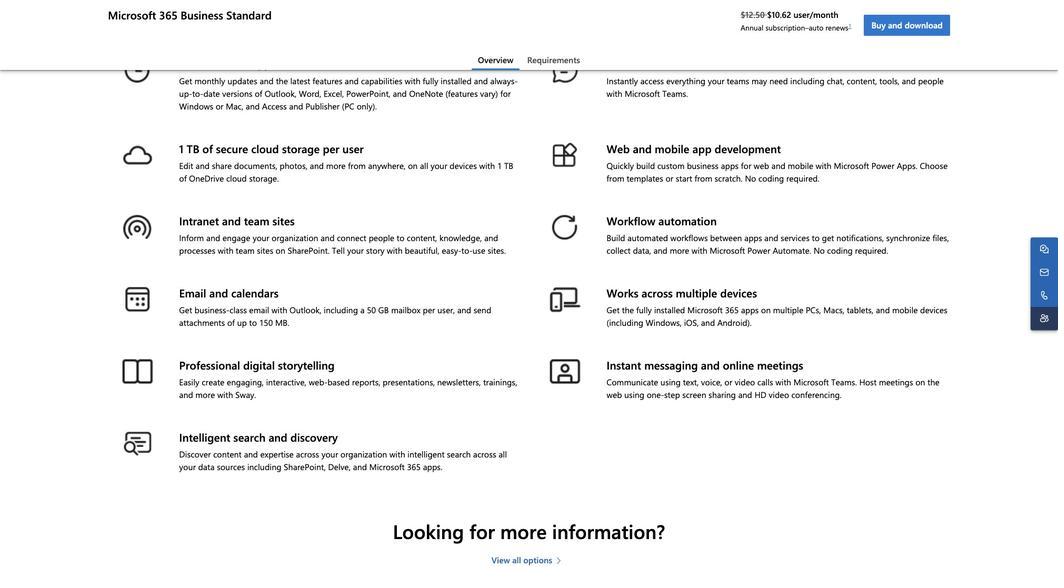 Task type: locate. For each thing, give the bounding box(es) containing it.
and up onedrive
[[196, 160, 210, 171]]

cloud up the documents,
[[251, 141, 279, 156]]

video down "online"
[[735, 377, 755, 388]]

organization up sharepoint.
[[272, 232, 318, 243]]

0 horizontal spatial 1
[[179, 141, 184, 156]]

tb
[[187, 141, 199, 156], [504, 160, 514, 171]]

1 vertical spatial tb
[[504, 160, 514, 171]]

1 horizontal spatial required.
[[855, 245, 889, 256]]

0 horizontal spatial installed
[[441, 75, 472, 86]]

apps up scratch.
[[721, 160, 739, 171]]

mobile
[[655, 141, 690, 156], [788, 160, 814, 171], [893, 304, 918, 315]]

across
[[642, 285, 673, 300], [296, 449, 319, 460], [473, 449, 496, 460]]

with inside professional digital storytelling easily create engaging, interactive, web-based reports, presentations, newsletters, trainings, and more with sway.
[[217, 389, 233, 400]]

of up access on the top
[[255, 88, 262, 99]]

instant messaging and online meetings communicate using text, voice, or video calls with microsoft teams. host meetings on the web using one-step screen sharing and hd video conferencing.
[[607, 358, 940, 400]]

1 horizontal spatial video
[[769, 389, 789, 400]]

1 horizontal spatial organization
[[341, 449, 387, 460]]

365 up updates
[[230, 56, 249, 71]]

cloud
[[251, 141, 279, 156], [226, 173, 247, 184]]

2 vertical spatial 1
[[497, 160, 502, 171]]

0 horizontal spatial using
[[625, 389, 645, 400]]

2 vertical spatial devices
[[920, 304, 948, 315]]

and up voice,
[[701, 358, 720, 372]]

and right updates
[[260, 75, 274, 86]]

outlook,
[[265, 88, 297, 99], [290, 304, 322, 315]]

devices inside 1 tb of secure cloud storage per user edit and share documents, photos, and more from anywhere, on all your devices with 1 tb of onedrive cloud storage.
[[450, 160, 477, 171]]

your
[[708, 75, 725, 86], [431, 160, 447, 171], [253, 232, 269, 243], [347, 245, 364, 256], [322, 449, 338, 460], [179, 462, 196, 473]]

between
[[710, 232, 742, 243]]

the inside instant messaging and online meetings communicate using text, voice, or video calls with microsoft teams. host meetings on the web using one-step screen sharing and hd video conferencing.
[[928, 377, 940, 388]]

connect
[[337, 232, 366, 243]]

people up the story
[[369, 232, 394, 243]]

1 vertical spatial cloud
[[226, 173, 247, 184]]

information?
[[552, 518, 665, 544]]

0 vertical spatial all
[[420, 160, 428, 171]]

access
[[262, 100, 287, 111]]

2 horizontal spatial to
[[812, 232, 820, 243]]

pcs,
[[806, 304, 821, 315]]

content, up beautiful,
[[407, 232, 437, 243]]

apps right between
[[745, 232, 762, 243]]

your right engage
[[253, 232, 269, 243]]

0 vertical spatial coding
[[759, 173, 784, 184]]

team down engage
[[236, 245, 255, 256]]

power
[[872, 160, 895, 171], [748, 245, 771, 256]]

1 vertical spatial for
[[741, 160, 752, 171]]

0 vertical spatial 1
[[849, 22, 852, 29]]

per inside email and calendars get business-class email with outlook, including a 50 gb mailbox per user, and send attachments of up to 150 mb.
[[423, 304, 435, 315]]

0 vertical spatial required.
[[787, 173, 820, 184]]

0 horizontal spatial across
[[296, 449, 319, 460]]

teams. inside connection and collaboration instantly access everything your teams may need including chat, content, tools, and people with microsoft teams.
[[663, 88, 688, 99]]

0 horizontal spatial search
[[233, 430, 266, 445]]

1 vertical spatial outlook,
[[290, 304, 322, 315]]

your right anywhere,
[[431, 160, 447, 171]]

0 horizontal spatial fully
[[423, 75, 438, 86]]

and right "mac,"
[[246, 100, 260, 111]]

0 horizontal spatial mobile
[[655, 141, 690, 156]]

0 vertical spatial multiple
[[676, 285, 717, 300]]

to right up
[[249, 317, 257, 328]]

email
[[249, 304, 269, 315]]

365 down intelligent
[[407, 462, 421, 473]]

1 horizontal spatial for
[[500, 88, 511, 99]]

1 horizontal spatial devices
[[721, 285, 757, 300]]

to- down knowledge,
[[462, 245, 473, 256]]

on right host
[[916, 377, 926, 388]]

discover
[[179, 449, 211, 460]]

including inside connection and collaboration instantly access everything your teams may need including chat, content, tools, and people with microsoft teams.
[[791, 75, 825, 86]]

365 inside intelligent search and discovery discover content and expertise across your organization with intelligent search across all your data sources including sharepoint, delve, and microsoft 365 apps.
[[407, 462, 421, 473]]

0 horizontal spatial to
[[249, 317, 257, 328]]

apps inside works across multiple devices get the fully installed microsoft 365 apps on multiple pcs, macs, tablets, and mobile devices (including windows, ios, and android).
[[741, 304, 759, 315]]

all inside 1 tb of secure cloud storage per user edit and share documents, photos, and more from anywhere, on all your devices with 1 tb of onedrive cloud storage.
[[420, 160, 428, 171]]

0 vertical spatial meetings
[[757, 358, 804, 372]]

meetings right host
[[879, 377, 914, 388]]

outlook, up access on the top
[[265, 88, 297, 99]]

video right hd
[[769, 389, 789, 400]]

more inside 1 tb of secure cloud storage per user edit and share documents, photos, and more from anywhere, on all your devices with 1 tb of onedrive cloud storage.
[[326, 160, 346, 171]]

with inside the workflow automation build automated workflows between apps and services to get notifications, synchronize files, collect data, and more with microsoft power automate. no coding required.
[[692, 245, 708, 256]]

organization up the delve,
[[341, 449, 387, 460]]

and left "services"
[[765, 232, 779, 243]]

your down connect
[[347, 245, 364, 256]]

apps up updates
[[252, 56, 276, 71]]

or up sharing
[[725, 377, 733, 388]]

0 horizontal spatial including
[[247, 462, 282, 473]]

communicate
[[607, 377, 658, 388]]

monthly
[[195, 75, 225, 86]]

host
[[860, 377, 877, 388]]

teams. down everything
[[663, 88, 688, 99]]

1 vertical spatial installed
[[654, 304, 685, 315]]

power inside web and mobile app development quickly build custom business apps for web and mobile with microsoft power apps. choose from templates or start from scratch. no coding required.
[[872, 160, 895, 171]]

get up up-
[[179, 75, 192, 86]]

0 vertical spatial teams.
[[663, 88, 688, 99]]

and right the delve,
[[353, 462, 367, 473]]

with inside instant messaging and online meetings communicate using text, voice, or video calls with microsoft teams. host meetings on the web using one-step screen sharing and hd video conferencing.
[[776, 377, 792, 388]]

fully up onenote
[[423, 75, 438, 86]]

power left apps.
[[872, 160, 895, 171]]

search
[[233, 430, 266, 445], [447, 449, 471, 460]]

calls
[[758, 377, 773, 388]]

more down the create
[[196, 389, 215, 400]]

1 horizontal spatial to-
[[462, 245, 473, 256]]

need
[[770, 75, 788, 86]]

easy-
[[442, 245, 462, 256]]

and up business-
[[209, 285, 228, 300]]

installed inside works across multiple devices get the fully installed microsoft 365 apps on multiple pcs, macs, tablets, and mobile devices (including windows, ios, and android).
[[654, 304, 685, 315]]

search up content
[[233, 430, 266, 445]]

fully up (including
[[636, 304, 652, 315]]

1 horizontal spatial meetings
[[879, 377, 914, 388]]

outlook, inside email and calendars get business-class email with outlook, including a 50 gb mailbox per user, and send attachments of up to 150 mb.
[[290, 304, 322, 315]]

one-
[[647, 389, 664, 400]]

of inside microsoft 365 apps get monthly updates and the latest features and capabilities with fully installed and always- up-to-date versions of outlook, word, excel, powerpoint, and onenote (features vary) for windows or mac, and access and publisher (pc only).
[[255, 88, 262, 99]]

1 vertical spatial per
[[423, 304, 435, 315]]

send
[[474, 304, 491, 315]]

fully
[[423, 75, 438, 86], [636, 304, 652, 315]]

user
[[343, 141, 364, 156]]

more up view all options
[[500, 518, 547, 544]]

on left sharepoint.
[[276, 245, 285, 256]]

365 inside works across multiple devices get the fully installed microsoft 365 apps on multiple pcs, macs, tablets, and mobile devices (including windows, ios, and android).
[[725, 304, 739, 315]]

all inside intelligent search and discovery discover content and expertise across your organization with intelligent search across all your data sources including sharepoint, delve, and microsoft 365 apps.
[[499, 449, 507, 460]]

files,
[[933, 232, 949, 243]]

from down user
[[348, 160, 366, 171]]

more down user
[[326, 160, 346, 171]]

build
[[636, 160, 655, 171]]

0 horizontal spatial required.
[[787, 173, 820, 184]]

2 horizontal spatial from
[[695, 173, 713, 184]]

with
[[405, 75, 421, 86], [607, 88, 623, 99], [479, 160, 495, 171], [816, 160, 832, 171], [218, 245, 234, 256], [387, 245, 403, 256], [692, 245, 708, 256], [272, 304, 287, 315], [776, 377, 792, 388], [217, 389, 233, 400], [390, 449, 405, 460]]

0 horizontal spatial cloud
[[226, 173, 247, 184]]

data,
[[633, 245, 651, 256]]

web down communicate
[[607, 389, 622, 400]]

content,
[[847, 75, 877, 86], [407, 232, 437, 243]]

web inside instant messaging and online meetings communicate using text, voice, or video calls with microsoft teams. host meetings on the web using one-step screen sharing and hd video conferencing.
[[607, 389, 622, 400]]

(features
[[446, 88, 478, 99]]

search right intelligent
[[447, 449, 471, 460]]

no right scratch.
[[745, 173, 756, 184]]

2 horizontal spatial 1
[[849, 22, 852, 29]]

per left user,
[[423, 304, 435, 315]]

or down date in the left top of the page
[[216, 100, 224, 111]]

and
[[888, 19, 903, 31], [667, 56, 686, 71], [260, 75, 274, 86], [345, 75, 359, 86], [474, 75, 488, 86], [902, 75, 916, 86], [393, 88, 407, 99], [246, 100, 260, 111], [289, 100, 303, 111], [633, 141, 652, 156], [196, 160, 210, 171], [310, 160, 324, 171], [772, 160, 786, 171], [222, 213, 241, 228], [206, 232, 220, 243], [321, 232, 335, 243], [484, 232, 498, 243], [765, 232, 779, 243], [654, 245, 668, 256], [209, 285, 228, 300], [457, 304, 471, 315], [876, 304, 890, 315], [701, 317, 715, 328], [701, 358, 720, 372], [179, 389, 193, 400], [738, 389, 752, 400], [269, 430, 288, 445], [244, 449, 258, 460], [353, 462, 367, 473]]

choose
[[920, 160, 948, 171]]

collaboration
[[689, 56, 756, 71]]

for down always-
[[500, 88, 511, 99]]

2 horizontal spatial for
[[741, 160, 752, 171]]

2 horizontal spatial or
[[725, 377, 733, 388]]

1 vertical spatial multiple
[[773, 304, 804, 315]]

0 horizontal spatial content,
[[407, 232, 437, 243]]

0 vertical spatial team
[[244, 213, 269, 228]]

1 inside $12.50 $10.62 user/month annual subscription–auto renews 1
[[849, 22, 852, 29]]

0 vertical spatial for
[[500, 88, 511, 99]]

for down 'development'
[[741, 160, 752, 171]]

1 horizontal spatial cloud
[[251, 141, 279, 156]]

1 tb of secure cloud storage per user edit and share documents, photos, and more from anywhere, on all your devices with 1 tb of onedrive cloud storage.
[[179, 141, 514, 184]]

per left user
[[323, 141, 340, 156]]

with inside connection and collaboration instantly access everything your teams may need including chat, content, tools, and people with microsoft teams.
[[607, 88, 623, 99]]

step
[[664, 389, 680, 400]]

voice,
[[701, 377, 722, 388]]

workflow
[[607, 213, 656, 228]]

0 horizontal spatial no
[[745, 173, 756, 184]]

from
[[348, 160, 366, 171], [607, 173, 625, 184], [695, 173, 713, 184]]

web-
[[309, 377, 328, 388]]

1 vertical spatial to-
[[462, 245, 473, 256]]

0 vertical spatial organization
[[272, 232, 318, 243]]

2 horizontal spatial devices
[[920, 304, 948, 315]]

team
[[244, 213, 269, 228], [236, 245, 255, 256]]

get inside microsoft 365 apps get monthly updates and the latest features and capabilities with fully installed and always- up-to-date versions of outlook, word, excel, powerpoint, and onenote (features vary) for windows or mac, and access and publisher (pc only).
[[179, 75, 192, 86]]

download
[[905, 19, 943, 31]]

collect
[[607, 245, 631, 256]]

1 horizontal spatial content,
[[847, 75, 877, 86]]

1 horizontal spatial people
[[918, 75, 944, 86]]

apps inside the workflow automation build automated workflows between apps and services to get notifications, synchronize files, collect data, and more with microsoft power automate. no coding required.
[[745, 232, 762, 243]]

1 horizontal spatial or
[[666, 173, 674, 184]]

with inside email and calendars get business-class email with outlook, including a 50 gb mailbox per user, and send attachments of up to 150 mb.
[[272, 304, 287, 315]]

1 horizontal spatial 1
[[497, 160, 502, 171]]

1
[[849, 22, 852, 29], [179, 141, 184, 156], [497, 160, 502, 171]]

0 horizontal spatial from
[[348, 160, 366, 171]]

and right user,
[[457, 304, 471, 315]]

or
[[216, 100, 224, 111], [666, 173, 674, 184], [725, 377, 733, 388]]

get inside works across multiple devices get the fully installed microsoft 365 apps on multiple pcs, macs, tablets, and mobile devices (including windows, ios, and android).
[[607, 304, 620, 315]]

1 vertical spatial content,
[[407, 232, 437, 243]]

0 horizontal spatial teams.
[[663, 88, 688, 99]]

0 vertical spatial mobile
[[655, 141, 690, 156]]

installed up "(features" at top
[[441, 75, 472, 86]]

0 vertical spatial per
[[323, 141, 340, 156]]

from down business
[[695, 173, 713, 184]]

business-
[[195, 304, 230, 315]]

1 vertical spatial teams.
[[831, 377, 857, 388]]

ios,
[[684, 317, 699, 328]]

microsoft inside instant messaging and online meetings communicate using text, voice, or video calls with microsoft teams. host meetings on the web using one-step screen sharing and hd video conferencing.
[[794, 377, 829, 388]]

1 horizontal spatial all
[[499, 449, 507, 460]]

0 vertical spatial installed
[[441, 75, 472, 86]]

including left chat,
[[791, 75, 825, 86]]

with inside microsoft 365 apps get monthly updates and the latest features and capabilities with fully installed and always- up-to-date versions of outlook, word, excel, powerpoint, and onenote (features vary) for windows or mac, and access and publisher (pc only).
[[405, 75, 421, 86]]

0 vertical spatial using
[[661, 377, 681, 388]]

apps up android).
[[741, 304, 759, 315]]

business
[[181, 7, 223, 22]]

1 horizontal spatial mobile
[[788, 160, 814, 171]]

1 horizontal spatial power
[[872, 160, 895, 171]]

multiple up "ios,"
[[676, 285, 717, 300]]

web and mobile app development quickly build custom business apps for web and mobile with microsoft power apps. choose from templates or start from scratch. no coding required.
[[607, 141, 948, 184]]

content, right chat,
[[847, 75, 877, 86]]

processes
[[179, 245, 215, 256]]

with inside 1 tb of secure cloud storage per user edit and share documents, photos, and more from anywhere, on all your devices with 1 tb of onedrive cloud storage.
[[479, 160, 495, 171]]

0 vertical spatial content,
[[847, 75, 877, 86]]

to- up windows
[[192, 88, 203, 99]]

knowledge,
[[440, 232, 482, 243]]

0 horizontal spatial people
[[369, 232, 394, 243]]

buy
[[872, 19, 886, 31]]

2 vertical spatial the
[[928, 377, 940, 388]]

and down capabilities
[[393, 88, 407, 99]]

on inside intranet and team sites inform and engage your organization and connect people to content, knowledge, and processes with team sites on sharepoint. tell your story with beautiful, easy-to-use sites.
[[276, 245, 285, 256]]

0 vertical spatial fully
[[423, 75, 438, 86]]

multiple left pcs,
[[773, 304, 804, 315]]

1 vertical spatial required.
[[855, 245, 889, 256]]

mobile inside works across multiple devices get the fully installed microsoft 365 apps on multiple pcs, macs, tablets, and mobile devices (including windows, ios, and android).
[[893, 304, 918, 315]]

build
[[607, 232, 625, 243]]

0 horizontal spatial meetings
[[757, 358, 804, 372]]

powerpoint,
[[346, 88, 391, 99]]

1 horizontal spatial per
[[423, 304, 435, 315]]

per
[[323, 141, 340, 156], [423, 304, 435, 315]]

apps
[[252, 56, 276, 71], [721, 160, 739, 171], [745, 232, 762, 243], [741, 304, 759, 315]]

professional digital storytelling easily create engaging, interactive, web-based reports, presentations, newsletters, trainings, and more with sway.
[[179, 358, 517, 400]]

using up step
[[661, 377, 681, 388]]

installed inside microsoft 365 apps get monthly updates and the latest features and capabilities with fully installed and always- up-to-date versions of outlook, word, excel, powerpoint, and onenote (features vary) for windows or mac, and access and publisher (pc only).
[[441, 75, 472, 86]]

of down the edit
[[179, 173, 187, 184]]

and right the photos,
[[310, 160, 324, 171]]

1 horizontal spatial web
[[754, 160, 769, 171]]

organization inside intranet and team sites inform and engage your organization and connect people to content, knowledge, and processes with team sites on sharepoint. tell your story with beautiful, easy-to-use sites.
[[272, 232, 318, 243]]

0 vertical spatial or
[[216, 100, 224, 111]]

0 vertical spatial power
[[872, 160, 895, 171]]

and up everything
[[667, 56, 686, 71]]

people right tools,
[[918, 75, 944, 86]]

sites
[[273, 213, 295, 228], [257, 245, 273, 256]]

cloud down share
[[226, 173, 247, 184]]

microsoft inside intelligent search and discovery discover content and expertise across your organization with intelligent search across all your data sources including sharepoint, delve, and microsoft 365 apps.
[[369, 462, 405, 473]]

0 vertical spatial video
[[735, 377, 755, 388]]

1 vertical spatial power
[[748, 245, 771, 256]]

connection and collaboration instantly access everything your teams may need including chat, content, tools, and people with microsoft teams.
[[607, 56, 944, 99]]

2 vertical spatial including
[[247, 462, 282, 473]]

meetings up calls
[[757, 358, 804, 372]]

get down email at the left bottom
[[179, 304, 192, 315]]

coding
[[759, 173, 784, 184], [827, 245, 853, 256]]

and right tools,
[[902, 75, 916, 86]]

and right "ios,"
[[701, 317, 715, 328]]

get inside email and calendars get business-class email with outlook, including a 50 gb mailbox per user, and send attachments of up to 150 mb.
[[179, 304, 192, 315]]

quickly
[[607, 160, 634, 171]]

more
[[326, 160, 346, 171], [670, 245, 690, 256], [196, 389, 215, 400], [500, 518, 547, 544]]

1 vertical spatial organization
[[341, 449, 387, 460]]

organization inside intelligent search and discovery discover content and expertise across your organization with intelligent search across all your data sources including sharepoint, delve, and microsoft 365 apps.
[[341, 449, 387, 460]]

or down custom
[[666, 173, 674, 184]]

0 horizontal spatial all
[[420, 160, 428, 171]]

1 horizontal spatial coding
[[827, 245, 853, 256]]

0 vertical spatial to-
[[192, 88, 203, 99]]

0 vertical spatial search
[[233, 430, 266, 445]]

365 inside microsoft 365 apps get monthly updates and the latest features and capabilities with fully installed and always- up-to-date versions of outlook, word, excel, powerpoint, and onenote (features vary) for windows or mac, and access and publisher (pc only).
[[230, 56, 249, 71]]

150
[[259, 317, 273, 328]]

0 vertical spatial web
[[754, 160, 769, 171]]

sites left sharepoint.
[[257, 245, 273, 256]]

0 vertical spatial including
[[791, 75, 825, 86]]

required. inside web and mobile app development quickly build custom business apps for web and mobile with microsoft power apps. choose from templates or start from scratch. no coding required.
[[787, 173, 820, 184]]

no down get
[[814, 245, 825, 256]]

2 vertical spatial for
[[470, 518, 495, 544]]

power left automate.
[[748, 245, 771, 256]]

2 horizontal spatial mobile
[[893, 304, 918, 315]]

using down communicate
[[625, 389, 645, 400]]

1 horizontal spatial installed
[[654, 304, 685, 315]]

onenote
[[409, 88, 443, 99]]

gb
[[378, 304, 389, 315]]

to right connect
[[397, 232, 405, 243]]

documents,
[[234, 160, 277, 171]]

team up engage
[[244, 213, 269, 228]]

your inside connection and collaboration instantly access everything your teams may need including chat, content, tools, and people with microsoft teams.
[[708, 75, 725, 86]]

annual
[[741, 23, 764, 33]]

for inside microsoft 365 apps get monthly updates and the latest features and capabilities with fully installed and always- up-to-date versions of outlook, word, excel, powerpoint, and onenote (features vary) for windows or mac, and access and publisher (pc only).
[[500, 88, 511, 99]]

2 vertical spatial or
[[725, 377, 733, 388]]

more down "workflows"
[[670, 245, 690, 256]]

using
[[661, 377, 681, 388], [625, 389, 645, 400]]

1 vertical spatial fully
[[636, 304, 652, 315]]

the inside works across multiple devices get the fully installed microsoft 365 apps on multiple pcs, macs, tablets, and mobile devices (including windows, ios, and android).
[[622, 304, 634, 315]]

on left pcs,
[[761, 304, 771, 315]]

access
[[641, 75, 664, 86]]

options
[[524, 554, 553, 565]]

coding down 'development'
[[759, 173, 784, 184]]

class
[[230, 304, 247, 315]]

365 up android).
[[725, 304, 739, 315]]

to left get
[[812, 232, 820, 243]]

meetings
[[757, 358, 804, 372], [879, 377, 914, 388]]

content, inside intranet and team sites inform and engage your organization and connect people to content, knowledge, and processes with team sites on sharepoint. tell your story with beautiful, easy-to-use sites.
[[407, 232, 437, 243]]

view all options link
[[492, 554, 567, 567]]

your down collaboration on the top
[[708, 75, 725, 86]]

people inside intranet and team sites inform and engage your organization and connect people to content, knowledge, and processes with team sites on sharepoint. tell your story with beautiful, easy-to-use sites.
[[369, 232, 394, 243]]

for up view
[[470, 518, 495, 544]]

and down 'easily'
[[179, 389, 193, 400]]

and down automated
[[654, 245, 668, 256]]

1 vertical spatial people
[[369, 232, 394, 243]]

0 horizontal spatial organization
[[272, 232, 318, 243]]



Task type: vqa. For each thing, say whether or not it's contained in the screenshot.


Task type: describe. For each thing, give the bounding box(es) containing it.
based
[[328, 377, 350, 388]]

$12.50 $10.62 user/month annual subscription–auto renews 1
[[741, 9, 852, 33]]

web inside web and mobile app development quickly build custom business apps for web and mobile with microsoft power apps. choose from templates or start from scratch. no coding required.
[[754, 160, 769, 171]]

including inside intelligent search and discovery discover content and expertise across your organization with intelligent search across all your data sources including sharepoint, delve, and microsoft 365 apps.
[[247, 462, 282, 473]]

view all options
[[492, 554, 553, 565]]

$10.62
[[767, 9, 791, 20]]

photos,
[[280, 160, 308, 171]]

or inside web and mobile app development quickly build custom business apps for web and mobile with microsoft power apps. choose from templates or start from scratch. no coding required.
[[666, 173, 674, 184]]

1 vertical spatial devices
[[721, 285, 757, 300]]

and right tablets,
[[876, 304, 890, 315]]

more inside professional digital storytelling easily create engaging, interactive, web-based reports, presentations, newsletters, trainings, and more with sway.
[[196, 389, 215, 400]]

intelligent
[[408, 449, 445, 460]]

up-
[[179, 88, 192, 99]]

storage.
[[249, 173, 279, 184]]

1 horizontal spatial from
[[607, 173, 625, 184]]

0 vertical spatial sites
[[273, 213, 295, 228]]

1 vertical spatial meetings
[[879, 377, 914, 388]]

and up vary)
[[474, 75, 488, 86]]

and down 'development'
[[772, 160, 786, 171]]

hd
[[755, 389, 767, 400]]

sources
[[217, 462, 245, 473]]

overview
[[478, 54, 514, 65]]

coding inside web and mobile app development quickly build custom business apps for web and mobile with microsoft power apps. choose from templates or start from scratch. no coding required.
[[759, 173, 784, 184]]

calendars
[[231, 285, 279, 300]]

tell
[[332, 245, 345, 256]]

reports,
[[352, 377, 381, 388]]

sharepoint,
[[284, 462, 326, 473]]

professional
[[179, 358, 240, 372]]

to- inside microsoft 365 apps get monthly updates and the latest features and capabilities with fully installed and always- up-to-date versions of outlook, word, excel, powerpoint, and onenote (features vary) for windows or mac, and access and publisher (pc only).
[[192, 88, 203, 99]]

fully inside works across multiple devices get the fully installed microsoft 365 apps on multiple pcs, macs, tablets, and mobile devices (including windows, ios, and android).
[[636, 304, 652, 315]]

microsoft inside connection and collaboration instantly access everything your teams may need including chat, content, tools, and people with microsoft teams.
[[625, 88, 660, 99]]

share
[[212, 160, 232, 171]]

vary)
[[480, 88, 498, 99]]

notifications,
[[837, 232, 884, 243]]

1 horizontal spatial multiple
[[773, 304, 804, 315]]

intranet and team sites inform and engage your organization and connect people to content, knowledge, and processes with team sites on sharepoint. tell your story with beautiful, easy-to-use sites.
[[179, 213, 506, 256]]

1 vertical spatial sites
[[257, 245, 273, 256]]

1 vertical spatial using
[[625, 389, 645, 400]]

1 vertical spatial team
[[236, 245, 255, 256]]

with inside intelligent search and discovery discover content and expertise across your organization with intelligent search across all your data sources including sharepoint, delve, and microsoft 365 apps.
[[390, 449, 405, 460]]

and inside professional digital storytelling easily create engaging, interactive, web-based reports, presentations, newsletters, trainings, and more with sway.
[[179, 389, 193, 400]]

to inside email and calendars get business-class email with outlook, including a 50 gb mailbox per user, and send attachments of up to 150 mb.
[[249, 317, 257, 328]]

use
[[473, 245, 486, 256]]

and up build
[[633, 141, 652, 156]]

and left hd
[[738, 389, 752, 400]]

content, inside connection and collaboration instantly access everything your teams may need including chat, content, tools, and people with microsoft teams.
[[847, 75, 877, 86]]

apps.
[[897, 160, 918, 171]]

email
[[179, 285, 206, 300]]

on inside 1 tb of secure cloud storage per user edit and share documents, photos, and more from anywhere, on all your devices with 1 tb of onedrive cloud storage.
[[408, 160, 418, 171]]

interactive,
[[266, 377, 307, 388]]

synchronize
[[887, 232, 931, 243]]

on inside works across multiple devices get the fully installed microsoft 365 apps on multiple pcs, macs, tablets, and mobile devices (including windows, ios, and android).
[[761, 304, 771, 315]]

and right content
[[244, 449, 258, 460]]

delve,
[[328, 462, 351, 473]]

and up 'sites.'
[[484, 232, 498, 243]]

only).
[[357, 100, 377, 111]]

view
[[492, 554, 510, 565]]

mailbox
[[391, 304, 421, 315]]

microsoft inside web and mobile app development quickly build custom business apps for web and mobile with microsoft power apps. choose from templates or start from scratch. no coding required.
[[834, 160, 869, 171]]

screen
[[683, 389, 707, 400]]

microsoft inside works across multiple devices get the fully installed microsoft 365 apps on multiple pcs, macs, tablets, and mobile devices (including windows, ios, and android).
[[688, 304, 723, 315]]

to inside the workflow automation build automated workflows between apps and services to get notifications, synchronize files, collect data, and more with microsoft power automate. no coding required.
[[812, 232, 820, 243]]

messaging
[[644, 358, 698, 372]]

required. inside the workflow automation build automated workflows between apps and services to get notifications, synchronize files, collect data, and more with microsoft power automate. no coding required.
[[855, 245, 889, 256]]

newsletters,
[[437, 377, 481, 388]]

no inside the workflow automation build automated workflows between apps and services to get notifications, synchronize files, collect data, and more with microsoft power automate. no coding required.
[[814, 245, 825, 256]]

get for email
[[179, 304, 192, 315]]

1 horizontal spatial tb
[[504, 160, 514, 171]]

across inside works across multiple devices get the fully installed microsoft 365 apps on multiple pcs, macs, tablets, and mobile devices (including windows, ios, and android).
[[642, 285, 673, 300]]

digital
[[243, 358, 275, 372]]

and down word,
[[289, 100, 303, 111]]

microsoft inside the workflow automation build automated workflows between apps and services to get notifications, synchronize files, collect data, and more with microsoft power automate. no coding required.
[[710, 245, 745, 256]]

windows,
[[646, 317, 682, 328]]

the inside microsoft 365 apps get monthly updates and the latest features and capabilities with fully installed and always- up-to-date versions of outlook, word, excel, powerpoint, and onenote (features vary) for windows or mac, and access and publisher (pc only).
[[276, 75, 288, 86]]

visio plan 2 tab list
[[0, 51, 1058, 70]]

email and calendars get business-class email with outlook, including a 50 gb mailbox per user, and send attachments of up to 150 mb.
[[179, 285, 491, 328]]

1 vertical spatial search
[[447, 449, 471, 460]]

web
[[607, 141, 630, 156]]

teams
[[727, 75, 749, 86]]

inform
[[179, 232, 204, 243]]

apps inside web and mobile app development quickly build custom business apps for web and mobile with microsoft power apps. choose from templates or start from scratch. no coding required.
[[721, 160, 739, 171]]

versions
[[222, 88, 253, 99]]

0 vertical spatial tb
[[187, 141, 199, 156]]

of up share
[[203, 141, 213, 156]]

to- inside intranet and team sites inform and engage your organization and connect people to content, knowledge, and processes with team sites on sharepoint. tell your story with beautiful, easy-to-use sites.
[[462, 245, 473, 256]]

trainings,
[[483, 377, 517, 388]]

secure
[[216, 141, 248, 156]]

your up the delve,
[[322, 449, 338, 460]]

including inside email and calendars get business-class email with outlook, including a 50 gb mailbox per user, and send attachments of up to 150 mb.
[[324, 304, 358, 315]]

macs,
[[824, 304, 845, 315]]

looking for more information?
[[393, 518, 665, 544]]

beautiful,
[[405, 245, 440, 256]]

no inside web and mobile app development quickly build custom business apps for web and mobile with microsoft power apps. choose from templates or start from scratch. no coding required.
[[745, 173, 756, 184]]

conferencing.
[[792, 389, 842, 400]]

works across multiple devices get the fully installed microsoft 365 apps on multiple pcs, macs, tablets, and mobile devices (including windows, ios, and android).
[[607, 285, 948, 328]]

from inside 1 tb of secure cloud storage per user edit and share documents, photos, and more from anywhere, on all your devices with 1 tb of onedrive cloud storage.
[[348, 160, 366, 171]]

0 horizontal spatial video
[[735, 377, 755, 388]]

custom
[[658, 160, 685, 171]]

power inside the workflow automation build automated workflows between apps and services to get notifications, synchronize files, collect data, and more with microsoft power automate. no coding required.
[[748, 245, 771, 256]]

user/month
[[794, 9, 839, 20]]

scratch.
[[715, 173, 743, 184]]

with inside web and mobile app development quickly build custom business apps for web and mobile with microsoft power apps. choose from templates or start from scratch. no coding required.
[[816, 160, 832, 171]]

capabilities
[[361, 75, 403, 86]]

or inside instant messaging and online meetings communicate using text, voice, or video calls with microsoft teams. host meetings on the web using one-step screen sharing and hd video conferencing.
[[725, 377, 733, 388]]

teams. inside instant messaging and online meetings communicate using text, voice, or video calls with microsoft teams. host meetings on the web using one-step screen sharing and hd video conferencing.
[[831, 377, 857, 388]]

automate.
[[773, 245, 812, 256]]

buy and download
[[872, 19, 943, 31]]

intelligent
[[179, 430, 230, 445]]

get
[[822, 232, 834, 243]]

features
[[313, 75, 343, 86]]

mb.
[[275, 317, 289, 328]]

2 vertical spatial all
[[512, 554, 521, 565]]

and up expertise
[[269, 430, 288, 445]]

onedrive
[[189, 173, 224, 184]]

to inside intranet and team sites inform and engage your organization and connect people to content, knowledge, and processes with team sites on sharepoint. tell your story with beautiful, easy-to-use sites.
[[397, 232, 405, 243]]

apps inside microsoft 365 apps get monthly updates and the latest features and capabilities with fully installed and always- up-to-date versions of outlook, word, excel, powerpoint, and onenote (features vary) for windows or mac, and access and publisher (pc only).
[[252, 56, 276, 71]]

your inside 1 tb of secure cloud storage per user edit and share documents, photos, and more from anywhere, on all your devices with 1 tb of onedrive cloud storage.
[[431, 160, 447, 171]]

and right the buy at the top
[[888, 19, 903, 31]]

overview link
[[472, 51, 520, 70]]

and up the processes
[[206, 232, 220, 243]]

365 left business
[[159, 7, 178, 22]]

more inside the workflow automation build automated workflows between apps and services to get notifications, synchronize files, collect data, and more with microsoft power automate. no coding required.
[[670, 245, 690, 256]]

your down discover on the bottom left of page
[[179, 462, 196, 473]]

everything
[[666, 75, 706, 86]]

buy and download link
[[864, 15, 950, 36]]

online
[[723, 358, 754, 372]]

fully inside microsoft 365 apps get monthly updates and the latest features and capabilities with fully installed and always- up-to-date versions of outlook, word, excel, powerpoint, and onenote (features vary) for windows or mac, and access and publisher (pc only).
[[423, 75, 438, 86]]

looking
[[393, 518, 464, 544]]

automation
[[659, 213, 717, 228]]

on inside instant messaging and online meetings communicate using text, voice, or video calls with microsoft teams. host meetings on the web using one-step screen sharing and hd video conferencing.
[[916, 377, 926, 388]]

and up engage
[[222, 213, 241, 228]]

storytelling
[[278, 358, 335, 372]]

and up 'tell'
[[321, 232, 335, 243]]

0 horizontal spatial multiple
[[676, 285, 717, 300]]

edit
[[179, 160, 193, 171]]

sites.
[[488, 245, 506, 256]]

0 horizontal spatial for
[[470, 518, 495, 544]]

business
[[687, 160, 719, 171]]

for inside web and mobile app development quickly build custom business apps for web and mobile with microsoft power apps. choose from templates or start from scratch. no coding required.
[[741, 160, 752, 171]]

publisher
[[306, 100, 340, 111]]

microsoft 365 apps get monthly updates and the latest features and capabilities with fully installed and always- up-to-date versions of outlook, word, excel, powerpoint, and onenote (features vary) for windows or mac, and access and publisher (pc only).
[[179, 56, 518, 111]]

sway.
[[235, 389, 256, 400]]

people inside connection and collaboration instantly access everything your teams may need including chat, content, tools, and people with microsoft teams.
[[918, 75, 944, 86]]

coding inside the workflow automation build automated workflows between apps and services to get notifications, synchronize files, collect data, and more with microsoft power automate. no coding required.
[[827, 245, 853, 256]]

1 horizontal spatial across
[[473, 449, 496, 460]]

story
[[366, 245, 385, 256]]

works
[[607, 285, 639, 300]]

1 vertical spatial 1
[[179, 141, 184, 156]]

and up powerpoint,
[[345, 75, 359, 86]]

of inside email and calendars get business-class email with outlook, including a 50 gb mailbox per user, and send attachments of up to 150 mb.
[[227, 317, 235, 328]]

outlook, inside microsoft 365 apps get monthly updates and the latest features and capabilities with fully installed and always- up-to-date versions of outlook, word, excel, powerpoint, and onenote (features vary) for windows or mac, and access and publisher (pc only).
[[265, 88, 297, 99]]

microsoft inside microsoft 365 apps get monthly updates and the latest features and capabilities with fully installed and always- up-to-date versions of outlook, word, excel, powerpoint, and onenote (features vary) for windows or mac, and access and publisher (pc only).
[[179, 56, 227, 71]]

per inside 1 tb of secure cloud storage per user edit and share documents, photos, and more from anywhere, on all your devices with 1 tb of onedrive cloud storage.
[[323, 141, 340, 156]]

or inside microsoft 365 apps get monthly updates and the latest features and capabilities with fully installed and always- up-to-date versions of outlook, word, excel, powerpoint, and onenote (features vary) for windows or mac, and access and publisher (pc only).
[[216, 100, 224, 111]]

always-
[[490, 75, 518, 86]]

start
[[676, 173, 692, 184]]

latest
[[290, 75, 310, 86]]

get for microsoft
[[179, 75, 192, 86]]



